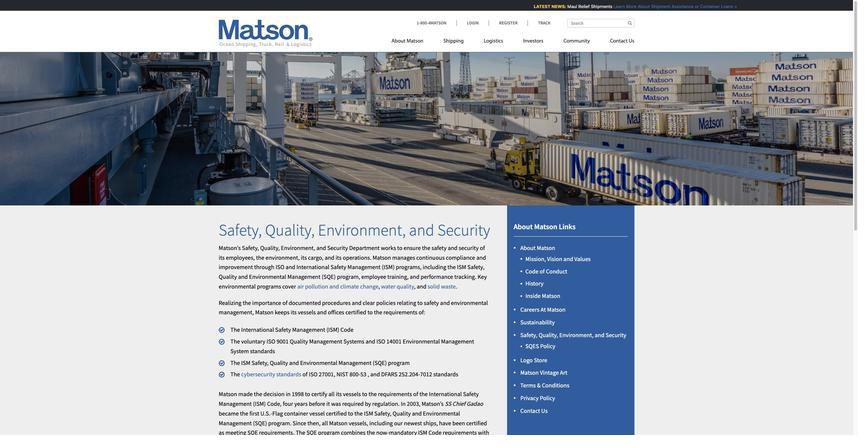 Task type: vqa. For each thing, say whether or not it's contained in the screenshot.
'&' inside the Overview Hawaii Guam & Micronesia Alaska China Alaska – Asia Japan South Pacific Government Ports Online Tools
no



Task type: describe. For each thing, give the bounding box(es) containing it.
quality up the cybersecurity standards link
[[270, 359, 288, 367]]

inside matson
[[526, 292, 560, 300]]

safety for the
[[432, 244, 447, 252]]

(ism) inside matson made the decision in 1998 to certify all its vessels to the requirements of the international safety management (ism) code, four years before it was required by regulation. in 2003, matson's
[[253, 400, 266, 408]]

became
[[219, 410, 239, 417]]

code,
[[267, 400, 282, 408]]

1 horizontal spatial security
[[438, 220, 490, 240]]

2 horizontal spatial standards
[[433, 371, 458, 378]]

environmental inside realizing the importance of documented procedures and clear policies relating to safety and environmental management, matson keeps its vessels and offices certified to the requirements of:
[[451, 299, 488, 307]]

have
[[439, 419, 451, 427]]

combines
[[341, 429, 366, 435]]

realizing
[[219, 299, 242, 307]]

procedures
[[322, 299, 351, 307]]

system
[[230, 347, 249, 355]]

matson left links
[[534, 222, 557, 231]]

all inside ss chief gadao became the first u.s.-flag container vessel certified to the ism safety, quality and environmental management (sqe) program. since then, all matson vessels, including our newest ships, have been certified as meeting sqe requirements. the sqe program combines the now-mandatory ism code requirements wi
[[322, 419, 328, 427]]

meeting
[[226, 429, 246, 435]]

(sqe) inside ss chief gadao became the first u.s.-flag container vessel certified to the ism safety, quality and environmental management (sqe) program. since then, all matson vessels, including our newest ships, have been certified as meeting sqe requirements. the sqe program combines the now-mandatory ism code requirements wi
[[253, 419, 267, 427]]

matson inside top menu navigation
[[407, 39, 423, 44]]

(ism) inside matson's safety, quality, environment, and security department works to ensure the safety and security of its employees, the environment, its cargo, and its operations. matson manages continuous compliance and improvement through iso and international safety management (ism) programs, including the ism safety, quality and environmental management (sqe) program, employee training, and performance tracking. key environmental programs cover
[[382, 263, 395, 271]]

inside
[[526, 292, 541, 300]]

ensure
[[404, 244, 421, 252]]

container
[[284, 410, 308, 417]]

27001,
[[319, 371, 335, 378]]

7012
[[420, 371, 432, 378]]

cybersecurity
[[241, 371, 275, 378]]

the right made
[[254, 390, 262, 398]]

careers
[[521, 306, 540, 314]]

about matson inside section
[[521, 244, 555, 252]]

in
[[286, 390, 291, 398]]

environmental inside the voluntary iso 9001 quality management systems and iso 14001 environmental management system standards
[[403, 338, 440, 345]]

the international safety management (ism) code
[[230, 326, 354, 334]]

our
[[394, 419, 403, 427]]

the up made
[[230, 371, 240, 378]]

environmental inside ss chief gadao became the first u.s.-flag container vessel certified to the ism safety, quality and environmental management (sqe) program. since then, all matson vessels, including our newest ships, have been certified as meeting sqe requirements. the sqe program combines the now-mandatory ism code requirements wi
[[423, 410, 460, 417]]

0 horizontal spatial 800-
[[350, 371, 360, 378]]

ss chief
[[445, 400, 466, 408]]

9001
[[277, 338, 289, 345]]

matson up at
[[542, 292, 560, 300]]

container
[[699, 4, 718, 9]]

1 horizontal spatial 800-
[[420, 20, 429, 26]]

community link
[[554, 35, 600, 49]]

standards inside the voluntary iso 9001 quality management systems and iso 14001 environmental management system standards
[[250, 347, 275, 355]]

Search search field
[[567, 19, 634, 27]]

vintage
[[540, 369, 559, 377]]

latest news: maui relief shipments learn more about shipment assistance or container loans >
[[532, 4, 736, 9]]

contact us inside top menu navigation
[[610, 39, 634, 44]]

about matson links section
[[499, 206, 643, 435]]

track link
[[528, 20, 551, 26]]

1-800-4matson link
[[417, 20, 457, 26]]

cargo,
[[308, 254, 324, 261]]

1998
[[292, 390, 304, 398]]

conduct
[[546, 267, 567, 275]]

relating
[[397, 299, 416, 307]]

then,
[[308, 419, 321, 427]]

clear
[[363, 299, 375, 307]]

safety, inside ss chief gadao became the first u.s.-flag container vessel certified to the ism safety, quality and environmental management (sqe) program. since then, all matson vessels, including our newest ships, have been certified as meeting sqe requirements. the sqe program combines the now-mandatory ism code requirements wi
[[374, 410, 391, 417]]

0 vertical spatial program
[[388, 359, 410, 367]]

contact us inside about matson links section
[[521, 407, 548, 415]]

environment,
[[266, 254, 300, 261]]

and inside the voluntary iso 9001 quality management systems and iso 14001 environmental management system standards
[[366, 338, 375, 345]]

0 horizontal spatial ,
[[368, 371, 369, 378]]

register
[[499, 20, 518, 26]]

us inside about matson links section
[[541, 407, 548, 415]]

program.
[[268, 419, 291, 427]]

iso down the ism safety, quality and environmental management (sqe) program
[[309, 371, 318, 378]]

the for the international safety management (ism) code
[[230, 326, 240, 334]]

to inside matson's safety, quality, environment, and security department works to ensure the safety and security of its employees, the environment, its cargo, and its operations. matson manages continuous compliance and improvement through iso and international safety management (ism) programs, including the ism safety, quality and environmental management (sqe) program, employee training, and performance tracking. key environmental programs cover
[[397, 244, 403, 252]]

code inside about matson links section
[[526, 267, 539, 275]]

matson right at
[[547, 306, 566, 314]]

its inside matson made the decision in 1998 to certify all its vessels to the requirements of the international safety management (ism) code, four years before it was required by regulation. in 2003, matson's
[[336, 390, 342, 398]]

the for the voluntary iso 9001 quality management systems and iso 14001 environmental management system standards
[[230, 338, 240, 345]]

now-
[[376, 429, 389, 435]]

works
[[381, 244, 396, 252]]

ss chief gadao became the first u.s.-flag container vessel certified to the ism safety, quality and environmental management (sqe) program. since then, all matson vessels, including our newest ships, have been certified as meeting sqe requirements. the sqe program combines the now-mandatory ism code requirements wi
[[219, 400, 490, 435]]

shipments
[[589, 4, 611, 9]]

code of conduct
[[526, 267, 567, 275]]

more
[[625, 4, 635, 9]]

environmental inside matson's safety, quality, environment, and security department works to ensure the safety and security of its employees, the environment, its cargo, and its operations. matson manages continuous compliance and improvement through iso and international safety management (ism) programs, including the ism safety, quality and environmental management (sqe) program, employee training, and performance tracking. key environmental programs cover
[[249, 273, 286, 281]]

logo store
[[521, 356, 547, 364]]

matson up vision on the right bottom of page
[[537, 244, 555, 252]]

about inside top menu navigation
[[392, 39, 406, 44]]

sustainability link
[[521, 319, 555, 326]]

before
[[309, 400, 325, 408]]

investors link
[[513, 35, 554, 49]]

shipping link
[[434, 35, 474, 49]]

vessel
[[309, 410, 325, 417]]

security
[[459, 244, 479, 252]]

ism down system
[[241, 359, 250, 367]]

store
[[534, 356, 547, 364]]

security inside matson's safety, quality, environment, and security department works to ensure the safety and security of its employees, the environment, its cargo, and its operations. matson manages continuous compliance and improvement through iso and international safety management (ism) programs, including the ism safety, quality and environmental management (sqe) program, employee training, and performance tracking. key environmental programs cover
[[327, 244, 348, 252]]

1 vertical spatial (ism)
[[327, 326, 339, 334]]

1-800-4matson
[[417, 20, 447, 26]]

requirements.
[[259, 429, 295, 435]]

or
[[693, 4, 697, 9]]

1 horizontal spatial standards
[[276, 371, 301, 378]]

flag
[[272, 410, 283, 417]]

matson inside matson made the decision in 1998 to certify all its vessels to the requirements of the international safety management (ism) code, four years before it was required by regulation. in 2003, matson's
[[219, 390, 237, 398]]

change
[[360, 283, 379, 290]]

assistance
[[670, 4, 692, 9]]

art
[[560, 369, 568, 377]]

safety for to
[[424, 299, 439, 307]]

vessels inside realizing the importance of documented procedures and clear policies relating to safety and environmental management, matson keeps its vessels and offices certified to the requirements of:
[[298, 309, 316, 316]]

all inside matson made the decision in 1998 to certify all its vessels to the requirements of the international safety management (ism) code, four years before it was required by regulation. in 2003, matson's
[[329, 390, 335, 398]]

improvement
[[219, 263, 253, 271]]

matson inside ss chief gadao became the first u.s.-flag container vessel certified to the ism safety, quality and environmental management (sqe) program. since then, all matson vessels, including our newest ships, have been certified as meeting sqe requirements. the sqe program combines the now-mandatory ism code requirements wi
[[329, 419, 348, 427]]

iso left 9001
[[267, 338, 275, 345]]

continuous
[[416, 254, 445, 261]]

of down the ism safety, quality and environmental management (sqe) program
[[303, 371, 308, 378]]

mission,
[[526, 255, 546, 263]]

1 sqe from the left
[[248, 429, 258, 435]]

safety, quality, environment, and security inside about matson links section
[[521, 331, 627, 339]]

the up management,
[[243, 299, 251, 307]]

waste
[[441, 283, 456, 290]]

management inside matson made the decision in 1998 to certify all its vessels to the requirements of the international safety management (ism) code, four years before it was required by regulation. in 2003, matson's
[[219, 400, 252, 408]]

0 horizontal spatial safety, quality, environment, and security
[[219, 220, 490, 240]]

to up by
[[362, 390, 367, 398]]

matson vintage art link
[[521, 369, 568, 377]]

iso inside matson's safety, quality, environment, and security department works to ensure the safety and security of its employees, the environment, its cargo, and its operations. matson manages continuous compliance and improvement through iso and international safety management (ism) programs, including the ism safety, quality and environmental management (sqe) program, employee training, and performance tracking. key environmental programs cover
[[276, 263, 284, 271]]

0 horizontal spatial international
[[241, 326, 274, 334]]

to up of: at the left of page
[[418, 299, 423, 307]]

newest
[[404, 419, 422, 427]]

by
[[365, 400, 371, 408]]

news:
[[550, 4, 565, 9]]

its left cargo,
[[301, 254, 307, 261]]

0 vertical spatial environment,
[[318, 220, 406, 240]]

air pollution and climate change link
[[297, 283, 379, 290]]

management inside ss chief gadao became the first u.s.-flag container vessel certified to the ism safety, quality and environmental management (sqe) program. since then, all matson vessels, including our newest ships, have been certified as meeting sqe requirements. the sqe program combines the now-mandatory ism code requirements wi
[[219, 419, 252, 427]]

1 vertical spatial code
[[341, 326, 354, 334]]

1 vertical spatial contact us link
[[521, 407, 548, 415]]

gadao
[[467, 400, 483, 408]]

0 vertical spatial contact us link
[[600, 35, 634, 49]]

safety inside matson's safety, quality, environment, and security department works to ensure the safety and security of its employees, the environment, its cargo, and its operations. matson manages continuous compliance and improvement through iso and international safety management (ism) programs, including the ism safety, quality and environmental management (sqe) program, employee training, and performance tracking. key environmental programs cover
[[331, 263, 346, 271]]

training,
[[388, 273, 409, 281]]

climate
[[340, 283, 359, 290]]

privacy policy link
[[521, 394, 555, 402]]

its inside realizing the importance of documented procedures and clear policies relating to safety and environmental management, matson keeps its vessels and offices certified to the requirements of:
[[291, 309, 297, 316]]

iso left 14001
[[377, 338, 385, 345]]

4matson
[[429, 20, 447, 26]]

2 horizontal spatial (sqe)
[[373, 359, 387, 367]]

&
[[537, 382, 541, 389]]

quality, inside matson's safety, quality, environment, and security department works to ensure the safety and security of its employees, the environment, its cargo, and its operations. matson manages continuous compliance and improvement through iso and international safety management (ism) programs, including the ism safety, quality and environmental management (sqe) program, employee training, and performance tracking. key environmental programs cover
[[260, 244, 280, 252]]

register link
[[489, 20, 528, 26]]

mission, vision and values link
[[526, 255, 591, 263]]

the down compliance
[[448, 263, 456, 271]]

0 horizontal spatial about matson link
[[392, 35, 434, 49]]

including inside ss chief gadao became the first u.s.-flag container vessel certified to the ism safety, quality and environmental management (sqe) program. since then, all matson vessels, including our newest ships, have been certified as meeting sqe requirements. the sqe program combines the now-mandatory ism code requirements wi
[[369, 419, 393, 427]]

2 sqe from the left
[[307, 429, 317, 435]]

air
[[297, 283, 304, 290]]

operations.
[[343, 254, 372, 261]]



Task type: locate. For each thing, give the bounding box(es) containing it.
1 vertical spatial contact
[[521, 407, 540, 415]]

us inside top menu navigation
[[629, 39, 634, 44]]

manages
[[392, 254, 415, 261]]

mandatory
[[389, 429, 417, 435]]

certified down clear
[[346, 309, 366, 316]]

standards right 7012
[[433, 371, 458, 378]]

1 horizontal spatial (sqe)
[[322, 273, 336, 281]]

all right then,
[[322, 419, 328, 427]]

requirements inside ss chief gadao became the first u.s.-flag container vessel certified to the ism safety, quality and environmental management (sqe) program. since then, all matson vessels, including our newest ships, have been certified as meeting sqe requirements. the sqe program combines the now-mandatory ism code requirements wi
[[443, 429, 477, 435]]

0 vertical spatial policy
[[540, 342, 556, 350]]

environmental down .
[[451, 299, 488, 307]]

vessels down documented
[[298, 309, 316, 316]]

the up system
[[230, 338, 240, 345]]

its up improvement
[[219, 254, 225, 261]]

0 vertical spatial (sqe)
[[322, 273, 336, 281]]

quality, inside about matson links section
[[539, 331, 558, 339]]

air pollution and climate change , water quality , and solid waste .
[[297, 283, 457, 290]]

(ism) up training,
[[382, 263, 395, 271]]

as
[[219, 429, 224, 435]]

international down cargo,
[[297, 263, 329, 271]]

shipping
[[444, 39, 464, 44]]

0 horizontal spatial contact us
[[521, 407, 548, 415]]

matson's inside matson made the decision in 1998 to certify all its vessels to the requirements of the international safety management (ism) code, four years before it was required by regulation. in 2003, matson's
[[422, 400, 444, 408]]

0 vertical spatial contact us
[[610, 39, 634, 44]]

vessels,
[[349, 419, 368, 427]]

first
[[250, 410, 259, 417]]

1 horizontal spatial including
[[423, 263, 446, 271]]

environmental up 27001,
[[300, 359, 337, 367]]

, up "relating"
[[414, 283, 416, 290]]

2 vertical spatial safety
[[463, 390, 479, 398]]

1 horizontal spatial environment,
[[318, 220, 406, 240]]

documented
[[289, 299, 321, 307]]

matson left made
[[219, 390, 237, 398]]

quality down in
[[393, 410, 411, 417]]

environmental inside matson's safety, quality, environment, and security department works to ensure the safety and security of its employees, the environment, its cargo, and its operations. matson manages continuous compliance and improvement through iso and international safety management (ism) programs, including the ism safety, quality and environmental management (sqe) program, employee training, and performance tracking. key environmental programs cover
[[219, 283, 256, 290]]

top menu navigation
[[392, 35, 634, 49]]

safety up gadao
[[463, 390, 479, 398]]

realizing the importance of documented procedures and clear policies relating to safety and environmental management, matson keeps its vessels and offices certified to the requirements of:
[[219, 299, 488, 316]]

of:
[[419, 309, 425, 316]]

1 vertical spatial us
[[541, 407, 548, 415]]

contact us link down privacy policy link
[[521, 407, 548, 415]]

matson up combines
[[329, 419, 348, 427]]

contact us link down search icon
[[600, 35, 634, 49]]

1 horizontal spatial vessels
[[343, 390, 361, 398]]

1 vertical spatial certified
[[326, 410, 347, 417]]

environmental
[[219, 283, 256, 290], [451, 299, 488, 307]]

employee
[[361, 273, 386, 281]]

contact inside contact us link
[[610, 39, 628, 44]]

1 vertical spatial including
[[369, 419, 393, 427]]

certify
[[312, 390, 327, 398]]

safety inside matson made the decision in 1998 to certify all its vessels to the requirements of the international safety management (ism) code, four years before it was required by regulation. in 2003, matson's
[[463, 390, 479, 398]]

0 vertical spatial quality,
[[265, 220, 315, 240]]

code of conduct link
[[526, 267, 567, 275]]

search image
[[628, 21, 632, 25]]

us
[[629, 39, 634, 44], [541, 407, 548, 415]]

1 horizontal spatial us
[[629, 39, 634, 44]]

vision
[[547, 255, 562, 263]]

0 horizontal spatial vessels
[[298, 309, 316, 316]]

1 vertical spatial safety, quality, environment, and security
[[521, 331, 627, 339]]

safety up of: at the left of page
[[424, 299, 439, 307]]

security inside about matson links section
[[606, 331, 627, 339]]

requirements down been
[[443, 429, 477, 435]]

2 vertical spatial international
[[429, 390, 462, 398]]

contact us down privacy policy link
[[521, 407, 548, 415]]

us down privacy policy link
[[541, 407, 548, 415]]

0 vertical spatial including
[[423, 263, 446, 271]]

1 vertical spatial international
[[241, 326, 274, 334]]

2 horizontal spatial ,
[[414, 283, 416, 290]]

0 vertical spatial safety
[[331, 263, 346, 271]]

(sqe) inside matson's safety, quality, environment, and security department works to ensure the safety and security of its employees, the environment, its cargo, and its operations. matson manages continuous compliance and improvement through iso and international safety management (ism) programs, including the ism safety, quality and environmental management (sqe) program, employee training, and performance tracking. key environmental programs cover
[[322, 273, 336, 281]]

0 horizontal spatial all
[[322, 419, 328, 427]]

0 horizontal spatial about matson
[[392, 39, 423, 44]]

quality
[[397, 283, 414, 290]]

department
[[349, 244, 380, 252]]

53
[[360, 371, 366, 378]]

800-
[[420, 20, 429, 26], [350, 371, 360, 378]]

certified inside realizing the importance of documented procedures and clear policies relating to safety and environmental management, matson keeps its vessels and offices certified to the requirements of:
[[346, 309, 366, 316]]

requirements inside matson made the decision in 1998 to certify all its vessels to the requirements of the international safety management (ism) code, four years before it was required by regulation. in 2003, matson's
[[378, 390, 412, 398]]

2 horizontal spatial (ism)
[[382, 263, 395, 271]]

login link
[[457, 20, 489, 26]]

and
[[409, 220, 434, 240], [316, 244, 326, 252], [448, 244, 458, 252], [325, 254, 334, 261], [476, 254, 486, 261], [564, 255, 573, 263], [286, 263, 295, 271], [238, 273, 248, 281], [410, 273, 420, 281], [329, 283, 339, 290], [417, 283, 427, 290], [352, 299, 362, 307], [440, 299, 450, 307], [317, 309, 327, 316], [595, 331, 605, 339], [366, 338, 375, 345], [289, 359, 299, 367], [370, 371, 380, 378], [412, 410, 422, 417]]

management
[[348, 263, 381, 271], [287, 273, 321, 281], [292, 326, 325, 334], [309, 338, 342, 345], [441, 338, 474, 345], [339, 359, 372, 367], [219, 400, 252, 408], [219, 419, 252, 427]]

including up performance
[[423, 263, 446, 271]]

1 vertical spatial security
[[327, 244, 348, 252]]

1 vertical spatial matson's
[[422, 400, 444, 408]]

2 vertical spatial certified
[[466, 419, 487, 427]]

its up was
[[336, 390, 342, 398]]

mission, vision and values
[[526, 255, 591, 263]]

0 horizontal spatial us
[[541, 407, 548, 415]]

at
[[541, 306, 546, 314]]

environment, inside about matson links section
[[559, 331, 594, 339]]

(sqe)
[[322, 273, 336, 281], [373, 359, 387, 367], [253, 419, 267, 427]]

environmental up realizing
[[219, 283, 256, 290]]

the up 'through'
[[256, 254, 264, 261]]

quality down the international safety management (ism) code
[[290, 338, 308, 345]]

all up it
[[329, 390, 335, 398]]

cybersecurity standards link
[[241, 371, 301, 378]]

decision
[[264, 390, 285, 398]]

code inside ss chief gadao became the first u.s.-flag container vessel certified to the ism safety, quality and environmental management (sqe) program. since then, all matson vessels, including our newest ships, have been certified as meeting sqe requirements. the sqe program combines the now-mandatory ism code requirements wi
[[429, 429, 442, 435]]

vessels up required
[[343, 390, 361, 398]]

sqe right meeting
[[248, 429, 258, 435]]

1 vertical spatial 800-
[[350, 371, 360, 378]]

safety inside realizing the importance of documented procedures and clear policies relating to safety and environmental management, matson keeps its vessels and offices certified to the requirements of:
[[424, 299, 439, 307]]

policy right sqes
[[540, 342, 556, 350]]

offices
[[328, 309, 344, 316]]

tracking.
[[454, 273, 477, 281]]

1 horizontal spatial all
[[329, 390, 335, 398]]

1 horizontal spatial ,
[[379, 283, 380, 290]]

sqes
[[526, 342, 539, 350]]

quality inside matson's safety, quality, environment, and security department works to ensure the safety and security of its employees, the environment, its cargo, and its operations. matson manages continuous compliance and improvement through iso and international safety management (ism) programs, including the ism safety, quality and environmental management (sqe) program, employee training, and performance tracking. key environmental programs cover
[[219, 273, 237, 281]]

(ism) up first
[[253, 400, 266, 408]]

the down policies
[[374, 309, 382, 316]]

history
[[526, 280, 544, 287]]

0 horizontal spatial code
[[341, 326, 354, 334]]

safety, inside about matson links section
[[521, 331, 538, 339]]

its
[[219, 254, 225, 261], [301, 254, 307, 261], [336, 254, 342, 261], [291, 309, 297, 316], [336, 390, 342, 398]]

1 vertical spatial policy
[[540, 394, 555, 402]]

1 vertical spatial (sqe)
[[373, 359, 387, 367]]

the down since
[[296, 429, 305, 435]]

the down management,
[[230, 326, 240, 334]]

latest
[[532, 4, 549, 9]]

2 horizontal spatial security
[[606, 331, 627, 339]]

(sqe) up air pollution and climate change link in the bottom of the page
[[322, 273, 336, 281]]

its right keeps
[[291, 309, 297, 316]]

0 vertical spatial security
[[438, 220, 490, 240]]

the down system
[[230, 359, 240, 367]]

1 horizontal spatial environmental
[[451, 299, 488, 307]]

nist
[[337, 371, 348, 378]]

through
[[254, 263, 274, 271]]

0 horizontal spatial environment,
[[281, 244, 315, 252]]

been
[[453, 419, 465, 427]]

>
[[733, 4, 736, 9]]

matson's
[[219, 244, 241, 252], [422, 400, 444, 408]]

1 vertical spatial quality,
[[260, 244, 280, 252]]

about matson down 1-
[[392, 39, 423, 44]]

policy for sqes policy
[[540, 342, 556, 350]]

0 horizontal spatial security
[[327, 244, 348, 252]]

policy
[[540, 342, 556, 350], [540, 394, 555, 402]]

investors
[[523, 39, 544, 44]]

learn
[[612, 4, 623, 9]]

1 vertical spatial safety
[[424, 299, 439, 307]]

quality inside ss chief gadao became the first u.s.-flag container vessel certified to the ism safety, quality and environmental management (sqe) program. since then, all matson vessels, including our newest ships, have been certified as meeting sqe requirements. the sqe program combines the now-mandatory ism code requirements wi
[[393, 410, 411, 417]]

1 vertical spatial environmental
[[451, 299, 488, 307]]

0 horizontal spatial (sqe)
[[253, 419, 267, 427]]

to right 1998
[[305, 390, 310, 398]]

was
[[331, 400, 341, 408]]

of inside about matson links section
[[540, 267, 545, 275]]

to down clear
[[368, 309, 373, 316]]

to down required
[[348, 410, 353, 417]]

the up by
[[369, 390, 377, 398]]

1 horizontal spatial contact us link
[[600, 35, 634, 49]]

login
[[467, 20, 479, 26]]

quality inside the voluntary iso 9001 quality management systems and iso 14001 environmental management system standards
[[290, 338, 308, 345]]

iso down environment,
[[276, 263, 284, 271]]

requirements down "relating"
[[384, 309, 418, 316]]

of inside matson made the decision in 1998 to certify all its vessels to the requirements of the international safety management (ism) code, four years before it was required by regulation. in 2003, matson's
[[413, 390, 418, 398]]

1 horizontal spatial safety
[[331, 263, 346, 271]]

ism down 'ships,'
[[418, 429, 427, 435]]

matson's safety, quality, environment, and security department works to ensure the safety and security of its employees, the environment, its cargo, and its operations. matson manages continuous compliance and improvement through iso and international safety management (ism) programs, including the ism safety, quality and environmental management (sqe) program, employee training, and performance tracking. key environmental programs cover
[[219, 244, 487, 290]]

the up 2003,
[[420, 390, 428, 398]]

environment, inside matson's safety, quality, environment, and security department works to ensure the safety and security of its employees, the environment, its cargo, and its operations. matson manages continuous compliance and improvement through iso and international safety management (ism) programs, including the ism safety, quality and environmental management (sqe) program, employee training, and performance tracking. key environmental programs cover
[[281, 244, 315, 252]]

0 horizontal spatial sqe
[[248, 429, 258, 435]]

None search field
[[567, 19, 634, 27]]

water quality link
[[381, 283, 414, 290]]

policy down terms & conditions link
[[540, 394, 555, 402]]

vessels
[[298, 309, 316, 316], [343, 390, 361, 398]]

safety
[[331, 263, 346, 271], [275, 326, 291, 334], [463, 390, 479, 398]]

2 horizontal spatial environment,
[[559, 331, 594, 339]]

code up systems
[[341, 326, 354, 334]]

of down mission,
[[540, 267, 545, 275]]

about matson up mission,
[[521, 244, 555, 252]]

0 horizontal spatial (ism)
[[253, 400, 266, 408]]

vessels inside matson made the decision in 1998 to certify all its vessels to the requirements of the international safety management (ism) code, four years before it was required by regulation. in 2003, matson's
[[343, 390, 361, 398]]

standards up in
[[276, 371, 301, 378]]

about matson link up mission,
[[521, 244, 555, 252]]

matson made the decision in 1998 to certify all its vessels to the requirements of the international safety management (ism) code, four years before it was required by regulation. in 2003, matson's
[[219, 390, 479, 408]]

inside matson link
[[526, 292, 560, 300]]

international inside matson's safety, quality, environment, and security department works to ensure the safety and security of its employees, the environment, its cargo, and its operations. matson manages continuous compliance and improvement through iso and international safety management (ism) programs, including the ism safety, quality and environmental management (sqe) program, employee training, and performance tracking. key environmental programs cover
[[297, 263, 329, 271]]

contact down search search field
[[610, 39, 628, 44]]

matson's right 2003,
[[422, 400, 444, 408]]

0 vertical spatial 800-
[[420, 20, 429, 26]]

14001
[[387, 338, 402, 345]]

of inside matson's safety, quality, environment, and security department works to ensure the safety and security of its employees, the environment, its cargo, and its operations. matson manages continuous compliance and improvement through iso and international safety management (ism) programs, including the ism safety, quality and environmental management (sqe) program, employee training, and performance tracking. key environmental programs cover
[[480, 244, 485, 252]]

0 vertical spatial environmental
[[219, 283, 256, 290]]

2 vertical spatial quality,
[[539, 331, 558, 339]]

privacy
[[521, 394, 539, 402]]

the left now-
[[367, 429, 375, 435]]

environment,
[[318, 220, 406, 240], [281, 244, 315, 252], [559, 331, 594, 339]]

0 vertical spatial about matson link
[[392, 35, 434, 49]]

international inside matson made the decision in 1998 to certify all its vessels to the requirements of the international safety management (ism) code, four years before it was required by regulation. in 2003, matson's
[[429, 390, 462, 398]]

certified down was
[[326, 410, 347, 417]]

2 horizontal spatial safety
[[463, 390, 479, 398]]

keeps
[[275, 309, 290, 316]]

sustainability
[[521, 319, 555, 326]]

environmental
[[249, 273, 286, 281], [403, 338, 440, 345], [300, 359, 337, 367], [423, 410, 460, 417]]

0 horizontal spatial standards
[[250, 347, 275, 355]]

including up now-
[[369, 419, 393, 427]]

(ism) down offices
[[327, 326, 339, 334]]

code down 'ships,'
[[429, 429, 442, 435]]

logistics
[[484, 39, 503, 44]]

the up "continuous"
[[422, 244, 430, 252]]

contact us down search icon
[[610, 39, 634, 44]]

program up "dfars"
[[388, 359, 410, 367]]

contact inside about matson links section
[[521, 407, 540, 415]]

1 vertical spatial contact us
[[521, 407, 548, 415]]

matson down the works
[[373, 254, 391, 261]]

about matson inside top menu navigation
[[392, 39, 423, 44]]

international up voluntary at the bottom left of page
[[241, 326, 274, 334]]

1 horizontal spatial code
[[429, 429, 442, 435]]

the up vessels, at the left
[[355, 410, 363, 417]]

ism down compliance
[[457, 263, 466, 271]]

2 vertical spatial code
[[429, 429, 442, 435]]

us down search icon
[[629, 39, 634, 44]]

1 horizontal spatial international
[[297, 263, 329, 271]]

0 horizontal spatial safety
[[275, 326, 291, 334]]

matson's inside matson's safety, quality, environment, and security department works to ensure the safety and security of its employees, the environment, its cargo, and its operations. matson manages continuous compliance and improvement through iso and international safety management (ism) programs, including the ism safety, quality and environmental management (sqe) program, employee training, and performance tracking. key environmental programs cover
[[219, 244, 241, 252]]

cranes load and offload matson containers from the containership at the terminal. image
[[0, 42, 853, 206]]

of right security
[[480, 244, 485, 252]]

(sqe) down first
[[253, 419, 267, 427]]

ism down by
[[364, 410, 373, 417]]

1 horizontal spatial safety, quality, environment, and security
[[521, 331, 627, 339]]

1 vertical spatial vessels
[[343, 390, 361, 398]]

safety, quality, environment, and security
[[219, 220, 490, 240], [521, 331, 627, 339]]

0 vertical spatial us
[[629, 39, 634, 44]]

1-
[[417, 20, 420, 26]]

to up manages
[[397, 244, 403, 252]]

matson inside realizing the importance of documented procedures and clear policies relating to safety and environmental management, matson keeps its vessels and offices certified to the requirements of:
[[255, 309, 274, 316]]

the inside ss chief gadao became the first u.s.-flag container vessel certified to the ism safety, quality and environmental management (sqe) program. since then, all matson vessels, including our newest ships, have been certified as meeting sqe requirements. the sqe program combines the now-mandatory ism code requirements wi
[[296, 429, 305, 435]]

code
[[526, 267, 539, 275], [341, 326, 354, 334], [429, 429, 442, 435]]

conditions
[[542, 382, 570, 389]]

matson up the 'terms'
[[521, 369, 539, 377]]

safety,
[[219, 220, 262, 240], [242, 244, 259, 252], [468, 263, 485, 271], [521, 331, 538, 339], [252, 359, 269, 367], [374, 410, 391, 417]]

regulation.
[[372, 400, 400, 408]]

,
[[379, 283, 380, 290], [414, 283, 416, 290], [368, 371, 369, 378]]

1 horizontal spatial (ism)
[[327, 326, 339, 334]]

1 horizontal spatial contact us
[[610, 39, 634, 44]]

about matson link down 1-
[[392, 35, 434, 49]]

about matson link
[[392, 35, 434, 49], [521, 244, 555, 252]]

1 vertical spatial environment,
[[281, 244, 315, 252]]

it
[[326, 400, 330, 408]]

1 vertical spatial safety
[[275, 326, 291, 334]]

program down then,
[[318, 429, 340, 435]]

quality,
[[265, 220, 315, 240], [260, 244, 280, 252], [539, 331, 558, 339]]

to inside ss chief gadao became the first u.s.-flag container vessel certified to the ism safety, quality and environmental management (sqe) program. since then, all matson vessels, including our newest ships, have been certified as meeting sqe requirements. the sqe program combines the now-mandatory ism code requirements wi
[[348, 410, 353, 417]]

1 vertical spatial about matson link
[[521, 244, 555, 252]]

ism
[[457, 263, 466, 271], [241, 359, 250, 367], [364, 410, 373, 417], [418, 429, 427, 435]]

0 vertical spatial certified
[[346, 309, 366, 316]]

2 vertical spatial requirements
[[443, 429, 477, 435]]

key
[[478, 273, 487, 281]]

programs,
[[396, 263, 422, 271]]

logo
[[521, 356, 533, 364]]

0 vertical spatial about matson
[[392, 39, 423, 44]]

2003,
[[407, 400, 421, 408]]

the inside the voluntary iso 9001 quality management systems and iso 14001 environmental management system standards
[[230, 338, 240, 345]]

requirements inside realizing the importance of documented procedures and clear policies relating to safety and environmental management, matson keeps its vessels and offices certified to the requirements of:
[[384, 309, 418, 316]]

matson's up 'employees,'
[[219, 244, 241, 252]]

0 vertical spatial safety, quality, environment, and security
[[219, 220, 490, 240]]

requirements up in
[[378, 390, 412, 398]]

the for the ism safety, quality and environmental management (sqe) program
[[230, 359, 240, 367]]

(sqe) up "dfars"
[[373, 359, 387, 367]]

cover
[[282, 283, 296, 290]]

0 horizontal spatial contact us link
[[521, 407, 548, 415]]

matson inside matson's safety, quality, environment, and security department works to ensure the safety and security of its employees, the environment, its cargo, and its operations. matson manages continuous compliance and improvement through iso and international safety management (ism) programs, including the ism safety, quality and environmental management (sqe) program, employee training, and performance tracking. key environmental programs cover
[[373, 254, 391, 261]]

of inside realizing the importance of documented procedures and clear policies relating to safety and environmental management, matson keeps its vessels and offices certified to the requirements of:
[[283, 299, 288, 307]]

the left first
[[240, 410, 248, 417]]

1 horizontal spatial program
[[388, 359, 410, 367]]

quality
[[219, 273, 237, 281], [290, 338, 308, 345], [270, 359, 288, 367], [393, 410, 411, 417]]

quality down improvement
[[219, 273, 237, 281]]

solid waste link
[[428, 283, 456, 290]]

0 vertical spatial international
[[297, 263, 329, 271]]

blue matson logo with ocean, shipping, truck, rail and logistics written beneath it. image
[[219, 20, 313, 47]]

policies
[[376, 299, 396, 307]]

2 vertical spatial environment,
[[559, 331, 594, 339]]

matson vintage art
[[521, 369, 568, 377]]

0 vertical spatial matson's
[[219, 244, 241, 252]]

relief
[[577, 4, 588, 9]]

privacy policy
[[521, 394, 555, 402]]

safety up "continuous"
[[432, 244, 447, 252]]

1 horizontal spatial about matson link
[[521, 244, 555, 252]]

0 horizontal spatial environmental
[[219, 283, 256, 290]]

and inside ss chief gadao became the first u.s.-flag container vessel certified to the ism safety, quality and environmental management (sqe) program. since then, all matson vessels, including our newest ships, have been certified as meeting sqe requirements. the sqe program combines the now-mandatory ism code requirements wi
[[412, 410, 422, 417]]

its left operations.
[[336, 254, 342, 261]]

ism inside matson's safety, quality, environment, and security department works to ensure the safety and security of its employees, the environment, its cargo, and its operations. matson manages continuous compliance and improvement through iso and international safety management (ism) programs, including the ism safety, quality and environmental management (sqe) program, employee training, and performance tracking. key environmental programs cover
[[457, 263, 466, 271]]

safety inside matson's safety, quality, environment, and security department works to ensure the safety and security of its employees, the environment, its cargo, and its operations. matson manages continuous compliance and improvement through iso and international safety management (ism) programs, including the ism safety, quality and environmental management (sqe) program, employee training, and performance tracking. key environmental programs cover
[[432, 244, 447, 252]]

1 vertical spatial program
[[318, 429, 340, 435]]

program inside ss chief gadao became the first u.s.-flag container vessel certified to the ism safety, quality and environmental management (sqe) program. since then, all matson vessels, including our newest ships, have been certified as meeting sqe requirements. the sqe program combines the now-mandatory ism code requirements wi
[[318, 429, 340, 435]]

0 vertical spatial requirements
[[384, 309, 418, 316]]

1 horizontal spatial matson's
[[422, 400, 444, 408]]

including inside matson's safety, quality, environment, and security department works to ensure the safety and security of its employees, the environment, its cargo, and its operations. matson manages continuous compliance and improvement through iso and international safety management (ism) programs, including the ism safety, quality and environmental management (sqe) program, employee training, and performance tracking. key environmental programs cover
[[423, 263, 446, 271]]

safety up program,
[[331, 263, 346, 271]]

matson down importance
[[255, 309, 274, 316]]

environmental up have
[[423, 410, 460, 417]]

policy for privacy policy
[[540, 394, 555, 402]]

environmental up the programs
[[249, 273, 286, 281]]

2 horizontal spatial international
[[429, 390, 462, 398]]

0 horizontal spatial contact
[[521, 407, 540, 415]]

1 vertical spatial requirements
[[378, 390, 412, 398]]

0 vertical spatial safety
[[432, 244, 447, 252]]

code up 'history'
[[526, 267, 539, 275]]

2 vertical spatial security
[[606, 331, 627, 339]]

2 vertical spatial (ism)
[[253, 400, 266, 408]]

about matson links
[[514, 222, 576, 231]]

, left water
[[379, 283, 380, 290]]

1 vertical spatial all
[[322, 419, 328, 427]]

252.204-
[[399, 371, 420, 378]]

of up keeps
[[283, 299, 288, 307]]

1 horizontal spatial sqe
[[307, 429, 317, 435]]

standards
[[250, 347, 275, 355], [276, 371, 301, 378], [433, 371, 458, 378]]

careers at matson link
[[521, 306, 566, 314]]



